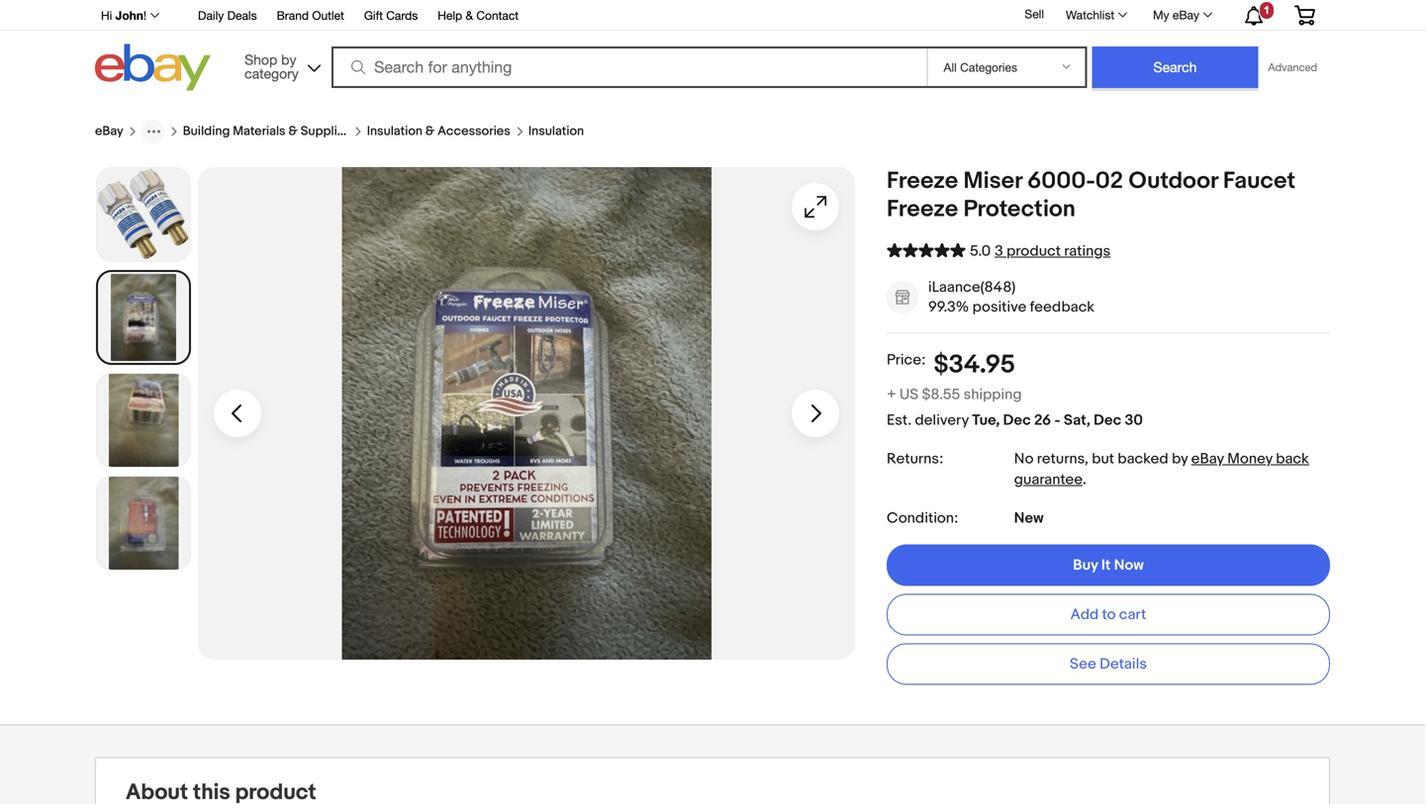 Task type: describe. For each thing, give the bounding box(es) containing it.
positive
[[973, 298, 1027, 316]]

gift
[[364, 8, 383, 22]]

02
[[1096, 167, 1124, 196]]

freeze miser 6000-02 outdoor faucet freeze protection
[[887, 167, 1296, 224]]

stock photo image
[[97, 168, 190, 261]]

insulation & accessories link
[[367, 124, 511, 139]]

add to cart link
[[887, 595, 1330, 636]]

buy
[[1073, 557, 1098, 575]]

shop by category button
[[236, 44, 325, 87]]

Search for anything text field
[[335, 49, 923, 86]]

deals
[[227, 8, 257, 22]]

returns:
[[887, 451, 944, 468]]

30
[[1125, 412, 1143, 430]]

price:
[[887, 351, 926, 369]]

add to cart
[[1071, 607, 1147, 624]]

cart
[[1119, 607, 1147, 624]]

1 button
[[1227, 1, 1279, 29]]

faucet
[[1223, 167, 1296, 196]]

26
[[1034, 412, 1051, 430]]

add
[[1071, 607, 1099, 624]]

1 dec from the left
[[1003, 412, 1031, 430]]

watchlist link
[[1055, 3, 1136, 27]]

hi john !
[[101, 8, 147, 22]]

ebay money back guarantee
[[1014, 451, 1309, 489]]

5.0 out of 5 stars based on 3 product ratings image
[[887, 240, 966, 260]]

insulation & accessories
[[367, 124, 511, 139]]

sell link
[[1016, 7, 1053, 21]]

materials
[[233, 124, 286, 139]]

sell
[[1025, 7, 1044, 21]]

but
[[1092, 451, 1115, 468]]

shop
[[245, 51, 277, 68]]

building materials & supplies link
[[183, 124, 351, 139]]

building
[[183, 124, 230, 139]]

my ebay link
[[1142, 3, 1222, 27]]

see
[[1070, 656, 1097, 674]]

picture 1 of 3 image
[[98, 272, 189, 363]]

cards
[[386, 8, 418, 22]]

brand
[[277, 8, 309, 22]]

returns,
[[1037, 451, 1089, 468]]

protection
[[964, 196, 1076, 224]]

daily deals link
[[198, 5, 257, 27]]

gift cards
[[364, 8, 418, 22]]

delivery
[[915, 412, 969, 430]]

help
[[438, 8, 462, 22]]

backed
[[1118, 451, 1169, 468]]

1 freeze from the top
[[887, 167, 958, 196]]

brand outlet
[[277, 8, 344, 22]]

advanced link
[[1259, 48, 1327, 87]]

buy it now link
[[887, 545, 1330, 587]]

& for insulation
[[425, 124, 435, 139]]

my ebay
[[1153, 8, 1200, 22]]

0 horizontal spatial &
[[288, 124, 298, 139]]

it
[[1102, 557, 1111, 575]]

none submit inside shop by category banner
[[1092, 47, 1259, 88]]

contact
[[477, 8, 519, 22]]

now
[[1114, 557, 1144, 575]]

insulation link
[[528, 124, 584, 139]]

money
[[1228, 451, 1273, 468]]



Task type: vqa. For each thing, say whether or not it's contained in the screenshot.
OZ
no



Task type: locate. For each thing, give the bounding box(es) containing it.
1 vertical spatial by
[[1172, 451, 1188, 468]]

harls12345 99.3% positive feedback image
[[888, 283, 918, 312]]

feedback
[[1030, 298, 1095, 316]]

category
[[245, 65, 299, 82]]

miser
[[964, 167, 1022, 196]]

2 horizontal spatial &
[[466, 8, 473, 22]]

ebay right my on the right top of page
[[1173, 8, 1200, 22]]

ebay left money
[[1192, 451, 1224, 468]]

ilaance(848) 99.3% positive feedback
[[929, 279, 1095, 316]]

help & contact
[[438, 8, 519, 22]]

insulation for insulation
[[528, 124, 584, 139]]

insulation right accessories
[[528, 124, 584, 139]]

5.0
[[970, 243, 991, 260]]

by right backed
[[1172, 451, 1188, 468]]

dec left 30
[[1094, 412, 1122, 430]]

$34.95 main content
[[95, 96, 1330, 725]]

outdoor
[[1129, 167, 1218, 196]]

ratings
[[1064, 243, 1111, 260]]

price: $34.95 + us $8.55 shipping est. delivery tue, dec 26 - sat, dec 30
[[887, 350, 1143, 430]]

ebay for ebay
[[95, 124, 123, 139]]

1 insulation from the left
[[367, 124, 423, 139]]

by inside '$34.95' main content
[[1172, 451, 1188, 468]]

condition:
[[887, 510, 959, 528]]

insulation right supplies
[[367, 124, 423, 139]]

help & contact link
[[438, 5, 519, 27]]

1 horizontal spatial insulation
[[528, 124, 584, 139]]

insulation
[[367, 124, 423, 139], [528, 124, 584, 139]]

6000-
[[1028, 167, 1096, 196]]

None submit
[[1092, 47, 1259, 88]]

details
[[1100, 656, 1147, 674]]

+
[[887, 386, 897, 404]]

guarantee
[[1014, 471, 1083, 489]]

hi
[[101, 8, 112, 22]]

2 insulation from the left
[[528, 124, 584, 139]]

!
[[143, 8, 147, 22]]

ebay money back guarantee link
[[1014, 451, 1309, 489]]

ebay up stock photo
[[95, 124, 123, 139]]

brand outlet link
[[277, 5, 344, 27]]

& right help
[[466, 8, 473, 22]]

picture 3 of 3 image
[[97, 477, 190, 570]]

product
[[1007, 243, 1061, 260]]

tue,
[[972, 412, 1000, 430]]

3
[[995, 243, 1004, 260]]

picture 2 of 3 image
[[97, 374, 190, 467]]

john
[[115, 8, 143, 22]]

ebay
[[1173, 8, 1200, 22], [95, 124, 123, 139], [1192, 451, 1224, 468]]

3 product ratings link
[[995, 243, 1111, 260]]

by inside shop by category
[[281, 51, 296, 68]]

1 vertical spatial ebay
[[95, 124, 123, 139]]

building materials & supplies
[[183, 124, 351, 139]]

sat,
[[1064, 412, 1091, 430]]

your shopping cart image
[[1294, 5, 1317, 25]]

to
[[1102, 607, 1116, 624]]

advanced
[[1269, 61, 1318, 74]]

accessories
[[438, 124, 511, 139]]

2 dec from the left
[[1094, 412, 1122, 430]]

supplies
[[301, 124, 351, 139]]

1 horizontal spatial by
[[1172, 451, 1188, 468]]

by right shop
[[281, 51, 296, 68]]

daily
[[198, 8, 224, 22]]

1 horizontal spatial &
[[425, 124, 435, 139]]

$34.95
[[934, 350, 1016, 381]]

& left supplies
[[288, 124, 298, 139]]

$8.55
[[922, 386, 961, 404]]

ebay link
[[95, 124, 123, 139]]

freeze miser 2 pack - outdoor faucet freeze protection - picture 1 of 3 image
[[198, 167, 855, 660]]

my
[[1153, 8, 1170, 22]]

buy it now
[[1073, 557, 1144, 575]]

ebay inside ebay money back guarantee
[[1192, 451, 1224, 468]]

back
[[1276, 451, 1309, 468]]

outlet
[[312, 8, 344, 22]]

& for help
[[466, 8, 473, 22]]

gift cards link
[[364, 5, 418, 27]]

watchlist
[[1066, 8, 1115, 22]]

dec
[[1003, 412, 1031, 430], [1094, 412, 1122, 430]]

0 vertical spatial ebay
[[1173, 8, 1200, 22]]

-
[[1055, 412, 1061, 430]]

2 freeze from the top
[[887, 196, 958, 224]]

est.
[[887, 412, 912, 430]]

account navigation
[[90, 0, 1330, 31]]

no
[[1014, 451, 1034, 468]]

shop by category banner
[[90, 0, 1330, 96]]

1
[[1264, 4, 1270, 16]]

&
[[466, 8, 473, 22], [288, 124, 298, 139], [425, 124, 435, 139]]

ebay inside account navigation
[[1173, 8, 1200, 22]]

shipping
[[964, 386, 1022, 404]]

& inside account navigation
[[466, 8, 473, 22]]

0 horizontal spatial dec
[[1003, 412, 1031, 430]]

0 horizontal spatial by
[[281, 51, 296, 68]]

.
[[1083, 471, 1087, 489]]

insulation for insulation & accessories
[[367, 124, 423, 139]]

ebay for ebay money back guarantee
[[1192, 451, 1224, 468]]

0 vertical spatial by
[[281, 51, 296, 68]]

dec left 26
[[1003, 412, 1031, 430]]

see details
[[1070, 656, 1147, 674]]

ilaance(848)
[[929, 279, 1016, 296]]

new
[[1014, 510, 1044, 528]]

by
[[281, 51, 296, 68], [1172, 451, 1188, 468]]

2 vertical spatial ebay
[[1192, 451, 1224, 468]]

0 horizontal spatial insulation
[[367, 124, 423, 139]]

daily deals
[[198, 8, 257, 22]]

99.3%
[[929, 298, 969, 316]]

5.0 3 product ratings
[[970, 243, 1111, 260]]

shop by category
[[245, 51, 299, 82]]

us
[[900, 386, 919, 404]]

1 horizontal spatial dec
[[1094, 412, 1122, 430]]

no returns, but backed by
[[1014, 451, 1192, 468]]

freeze
[[887, 167, 958, 196], [887, 196, 958, 224]]

& left accessories
[[425, 124, 435, 139]]



